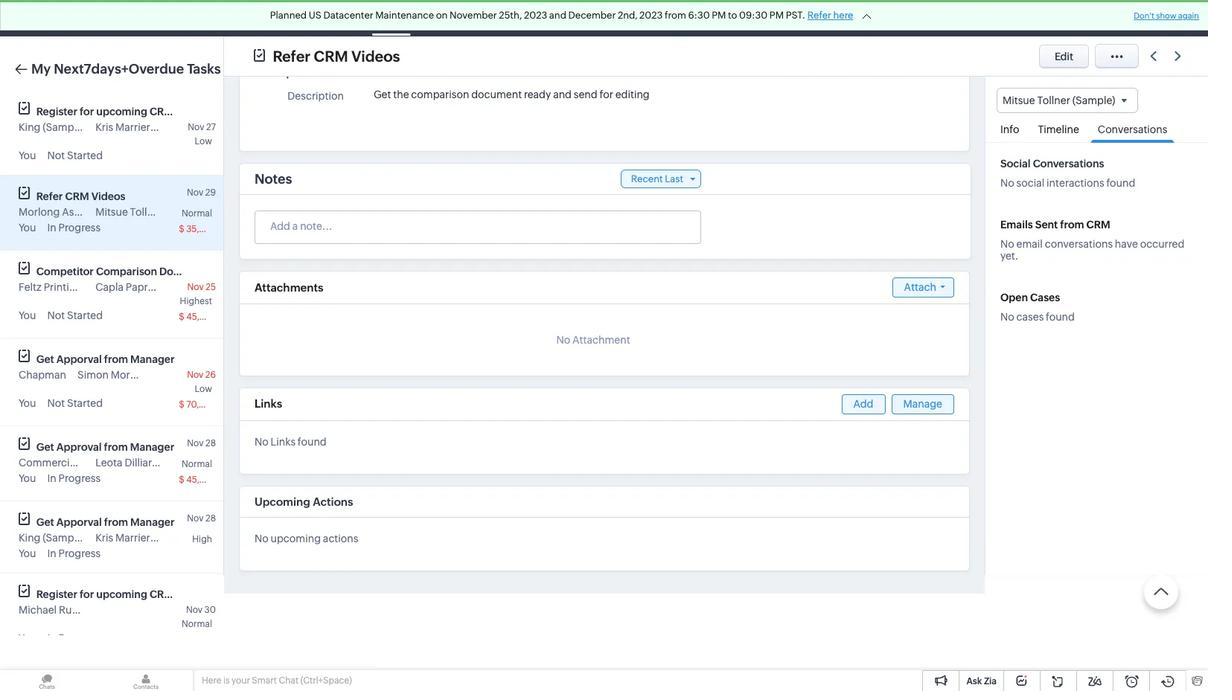 Task type: vqa. For each thing, say whether or not it's contained in the screenshot.


Task type: locate. For each thing, give the bounding box(es) containing it.
1 $ 45,000.00 from the top
[[179, 312, 232, 322]]

0 vertical spatial webinars
[[176, 106, 223, 118]]

1 vertical spatial king
[[19, 532, 41, 544]]

1 nov 28 from the top
[[187, 439, 216, 449]]

not started down feltz printing service
[[47, 310, 103, 322]]

not started up morlong associates
[[47, 150, 103, 162]]

2 kris from the top
[[95, 532, 113, 544]]

5 you from the top
[[19, 473, 36, 485]]

1 in progress from the top
[[47, 222, 101, 234]]

manage
[[904, 398, 943, 410]]

tollner right associates
[[130, 206, 163, 218]]

1 vertical spatial links
[[271, 436, 296, 448]]

conversations up interactions
[[1033, 158, 1105, 170]]

refer up "morlong"
[[36, 191, 63, 203]]

45,000.00 for leota dilliard (sample)
[[186, 475, 232, 486]]

2 marrier from the top
[[115, 532, 150, 544]]

low up $ 70,000.00
[[195, 384, 212, 395]]

next7days+overdue
[[54, 61, 184, 77]]

$ 45,000.00 for capla paprocki (sample)
[[179, 312, 232, 322]]

from
[[665, 10, 686, 21], [1061, 219, 1085, 231], [104, 354, 128, 366], [104, 442, 128, 454], [104, 517, 128, 529]]

$ left 35,000.00
[[179, 224, 184, 235]]

and
[[549, 10, 567, 21], [553, 89, 572, 101]]

register inside register for upcoming crm webinars nov 27
[[36, 106, 77, 118]]

0 vertical spatial tollner
[[1038, 95, 1071, 106]]

found right interactions
[[1107, 177, 1136, 189]]

1 vertical spatial conversations
[[1033, 158, 1105, 170]]

2 not started from the top
[[47, 310, 103, 322]]

1 vertical spatial not started
[[47, 310, 103, 322]]

1 in from the top
[[47, 222, 56, 234]]

no down social at the top right of page
[[1001, 177, 1015, 189]]

2 vertical spatial started
[[67, 398, 103, 410]]

refer crm videos
[[273, 47, 400, 64], [36, 191, 125, 203]]

2 in progress from the top
[[47, 473, 101, 485]]

1 $ from the top
[[179, 224, 184, 235]]

no down "open"
[[1001, 311, 1015, 323]]

7 you from the top
[[19, 633, 36, 645]]

3 in from the top
[[47, 548, 56, 560]]

1 vertical spatial apporval
[[56, 517, 102, 529]]

kris marrier (sample) for in progress
[[95, 532, 195, 544]]

mitsue inside 'field'
[[1003, 95, 1036, 106]]

started for (sample)
[[67, 150, 103, 162]]

from for emails sent from crm no email conversations have occurred yet.
[[1061, 219, 1085, 231]]

0 vertical spatial description
[[255, 67, 313, 79]]

progress for press
[[59, 473, 101, 485]]

manager up simon morasca (sample)
[[130, 354, 175, 366]]

2 webinars from the top
[[176, 589, 223, 601]]

0 horizontal spatial mitsue
[[95, 206, 128, 218]]

1 vertical spatial tollner
[[130, 206, 163, 218]]

1 vertical spatial tasks
[[187, 61, 221, 77]]

have
[[1115, 238, 1138, 250]]

actions
[[313, 496, 353, 509]]

pst.
[[786, 10, 806, 21]]

reports
[[545, 12, 583, 24]]

0 horizontal spatial refer crm videos
[[36, 191, 125, 203]]

2 horizontal spatial found
[[1107, 177, 1136, 189]]

register
[[36, 106, 77, 118], [36, 589, 77, 601]]

editing
[[616, 89, 650, 101]]

crm link
[[12, 10, 66, 26]]

apporval up simon
[[56, 354, 102, 366]]

2 vertical spatial refer
[[36, 191, 63, 203]]

webinars inside register for upcoming crm webinars nov 30
[[176, 589, 223, 601]]

upcoming down upcoming actions
[[271, 533, 321, 545]]

1 horizontal spatial mitsue
[[1003, 95, 1036, 106]]

commercial press
[[19, 457, 106, 469]]

not down chapman
[[47, 398, 65, 410]]

refer right pst.
[[808, 10, 832, 21]]

normal
[[182, 209, 212, 219], [182, 459, 212, 470], [182, 620, 212, 630]]

crm up michael ruta (sample) normal
[[150, 589, 174, 601]]

mitsue tollner (sample) up timeline link
[[1003, 95, 1116, 106]]

crm inside register for upcoming crm webinars nov 27
[[150, 106, 174, 118]]

0 vertical spatial not started
[[47, 150, 103, 162]]

you up "morlong"
[[19, 150, 36, 162]]

6 you from the top
[[19, 548, 36, 560]]

$ 45,000.00 down "leota dilliard (sample)"
[[179, 475, 232, 486]]

crm inside register for upcoming crm webinars nov 30
[[150, 589, 174, 601]]

for inside register for upcoming crm webinars nov 27
[[80, 106, 94, 118]]

social
[[1017, 177, 1045, 189]]

for for started
[[80, 106, 94, 118]]

not started down simon
[[47, 398, 103, 410]]

4 progress from the top
[[59, 633, 101, 645]]

in progress for (sample)
[[47, 548, 101, 560]]

2023 right 25th,
[[524, 10, 548, 21]]

0 horizontal spatial 2023
[[524, 10, 548, 21]]

2 vertical spatial normal
[[182, 620, 212, 630]]

25
[[206, 282, 216, 293]]

2 vertical spatial upcoming
[[96, 589, 147, 601]]

0 vertical spatial apporval
[[56, 354, 102, 366]]

nov left 30
[[186, 605, 203, 616]]

0 vertical spatial king (sample)
[[19, 121, 86, 133]]

1 vertical spatial marrier
[[115, 532, 150, 544]]

nov inside register for upcoming crm webinars nov 27
[[188, 122, 204, 133]]

apporval down the press
[[56, 517, 102, 529]]

to
[[728, 10, 738, 21]]

apporval for get apporval from manager nov 26
[[56, 354, 102, 366]]

projects link
[[728, 0, 791, 36]]

upgrade
[[870, 19, 912, 29]]

us
[[309, 10, 322, 21]]

2 not from the top
[[47, 310, 65, 322]]

from inside emails sent from crm no email conversations have occurred yet.
[[1061, 219, 1085, 231]]

crm up conversations
[[1087, 219, 1111, 231]]

in down michael
[[47, 633, 56, 645]]

high
[[192, 535, 212, 545]]

king
[[19, 121, 41, 133], [19, 532, 41, 544]]

0 vertical spatial upcoming
[[96, 106, 147, 118]]

leota
[[95, 457, 123, 469]]

king (sample) down my
[[19, 121, 86, 133]]

you down michael
[[19, 633, 36, 645]]

for down the next7days+overdue
[[80, 106, 94, 118]]

feltz printing service
[[19, 281, 120, 293]]

0 vertical spatial mitsue
[[1003, 95, 1036, 106]]

2 normal from the top
[[182, 459, 212, 470]]

0 vertical spatial mitsue tollner (sample)
[[1003, 95, 1116, 106]]

1 horizontal spatial mitsue tollner (sample)
[[1003, 95, 1116, 106]]

2 nov 28 from the top
[[187, 514, 216, 524]]

open cases no cases found
[[1001, 292, 1075, 323]]

you up michael
[[19, 548, 36, 560]]

webinars up 27
[[176, 106, 223, 118]]

from inside get apporval from manager nov 26
[[104, 354, 128, 366]]

you down "morlong"
[[19, 222, 36, 234]]

get for get the comparison document ready and send for editing
[[374, 89, 391, 101]]

found inside open cases no cases found
[[1046, 311, 1075, 323]]

manager
[[130, 354, 175, 366], [130, 442, 174, 454], [130, 517, 175, 529]]

0 vertical spatial register
[[36, 106, 77, 118]]

0 vertical spatial 28
[[205, 439, 216, 449]]

your
[[232, 676, 250, 687]]

3 in progress from the top
[[47, 548, 101, 560]]

2 45,000.00 from the top
[[186, 475, 232, 486]]

1 not started from the top
[[47, 150, 103, 162]]

not for printing
[[47, 310, 65, 322]]

1 marrier from the top
[[115, 121, 150, 133]]

normal for mitsue tollner (sample)
[[182, 209, 212, 219]]

pm
[[712, 10, 726, 21], [770, 10, 784, 21]]

0 vertical spatial low
[[195, 136, 212, 147]]

2 register from the top
[[36, 589, 77, 601]]

dilliard
[[125, 457, 158, 469]]

1 vertical spatial king (sample)
[[19, 532, 86, 544]]

morasca
[[111, 369, 152, 381]]

2 vertical spatial not
[[47, 398, 65, 410]]

services
[[675, 12, 716, 24]]

low down 27
[[195, 136, 212, 147]]

service
[[84, 281, 120, 293]]

tollner
[[1038, 95, 1071, 106], [130, 206, 163, 218]]

0 vertical spatial tasks
[[378, 12, 405, 24]]

nov inside register for upcoming crm webinars nov 30
[[186, 605, 203, 616]]

in for morlong
[[47, 222, 56, 234]]

videos up information on the top left of the page
[[351, 47, 400, 64]]

0 vertical spatial marrier
[[115, 121, 150, 133]]

4 in progress from the top
[[47, 633, 101, 645]]

maintenance
[[375, 10, 434, 21]]

manager for get apporval from manager
[[130, 517, 175, 529]]

and left send
[[553, 89, 572, 101]]

1 vertical spatial $ 45,000.00
[[179, 475, 232, 486]]

1 vertical spatial mitsue
[[95, 206, 128, 218]]

0 vertical spatial nov 28
[[187, 439, 216, 449]]

normal right dilliard
[[182, 459, 212, 470]]

upcoming inside register for upcoming crm webinars nov 27
[[96, 106, 147, 118]]

2 $ 45,000.00 from the top
[[179, 475, 232, 486]]

2 low from the top
[[195, 384, 212, 395]]

actions
[[323, 533, 358, 545]]

1 vertical spatial upcoming
[[271, 533, 321, 545]]

low for kris marrier (sample)
[[195, 136, 212, 147]]

1 vertical spatial nov 28
[[187, 514, 216, 524]]

in
[[47, 222, 56, 234], [47, 473, 56, 485], [47, 548, 56, 560], [47, 633, 56, 645]]

0 vertical spatial for
[[600, 89, 613, 101]]

in down commercial
[[47, 473, 56, 485]]

tasks
[[378, 12, 405, 24], [187, 61, 221, 77]]

3 normal from the top
[[182, 620, 212, 630]]

4 in from the top
[[47, 633, 56, 645]]

1 low from the top
[[195, 136, 212, 147]]

0 horizontal spatial tollner
[[130, 206, 163, 218]]

upcoming for started
[[96, 106, 147, 118]]

2 kris marrier (sample) from the top
[[95, 532, 195, 544]]

0 horizontal spatial tasks
[[187, 61, 221, 77]]

$ 45,000.00 down highest at the left top of page
[[179, 312, 232, 322]]

in for king
[[47, 548, 56, 560]]

pm left pst.
[[770, 10, 784, 21]]

for
[[600, 89, 613, 101], [80, 106, 94, 118], [80, 589, 94, 601]]

links up no links found at the bottom of the page
[[255, 398, 282, 410]]

2 28 from the top
[[205, 514, 216, 524]]

no inside open cases no cases found
[[1001, 311, 1015, 323]]

king (sample) for in
[[19, 532, 86, 544]]

1 vertical spatial mitsue tollner (sample)
[[95, 206, 208, 218]]

don't show again
[[1134, 11, 1200, 20]]

1 progress from the top
[[59, 222, 101, 234]]

1 kris marrier (sample) from the top
[[95, 121, 195, 133]]

0 horizontal spatial pm
[[712, 10, 726, 21]]

links up the upcoming
[[271, 436, 296, 448]]

1 king (sample) from the top
[[19, 121, 86, 133]]

2 vertical spatial found
[[298, 436, 327, 448]]

0 vertical spatial $ 45,000.00
[[179, 312, 232, 322]]

28 up the high
[[205, 514, 216, 524]]

1 vertical spatial kris
[[95, 532, 113, 544]]

1 vertical spatial found
[[1046, 311, 1075, 323]]

1 kris from the top
[[95, 121, 113, 133]]

found down cases
[[1046, 311, 1075, 323]]

manager for get approval from manager
[[130, 442, 174, 454]]

2 started from the top
[[67, 310, 103, 322]]

for up ruta
[[80, 589, 94, 601]]

0 vertical spatial 45,000.00
[[186, 312, 232, 322]]

no links found
[[255, 436, 327, 448]]

from up morasca
[[104, 354, 128, 366]]

upcoming for progress
[[96, 589, 147, 601]]

6:30
[[688, 10, 710, 21]]

28 for leota dilliard (sample)
[[205, 439, 216, 449]]

progress down associates
[[59, 222, 101, 234]]

refer up description information
[[273, 47, 311, 64]]

started up associates
[[67, 150, 103, 162]]

not down printing at top left
[[47, 310, 65, 322]]

webinars up 30
[[176, 589, 223, 601]]

1 vertical spatial normal
[[182, 459, 212, 470]]

nov 28 up the high
[[187, 514, 216, 524]]

kris marrier (sample) down "get apporval from manager" at the left of page
[[95, 532, 195, 544]]

progress down "get apporval from manager" at the left of page
[[59, 548, 101, 560]]

deals
[[328, 12, 354, 24]]

0 vertical spatial kris marrier (sample)
[[95, 121, 195, 133]]

$ down "leota dilliard (sample)"
[[179, 475, 184, 486]]

1 register from the top
[[36, 106, 77, 118]]

2 vertical spatial not started
[[47, 398, 103, 410]]

0 vertical spatial refer
[[808, 10, 832, 21]]

1 vertical spatial videos
[[91, 191, 125, 203]]

progress down ruta
[[59, 633, 101, 645]]

2 in from the top
[[47, 473, 56, 485]]

09:30
[[740, 10, 768, 21]]

not
[[47, 150, 65, 162], [47, 310, 65, 322], [47, 398, 65, 410]]

normal up $ 35,000.00
[[182, 209, 212, 219]]

don't show again link
[[1134, 11, 1200, 20]]

get up commercial
[[36, 442, 54, 454]]

1 45,000.00 from the top
[[186, 312, 232, 322]]

nov
[[188, 122, 204, 133], [187, 188, 204, 198], [187, 282, 204, 293], [187, 370, 204, 381], [187, 439, 204, 449], [187, 514, 204, 524], [186, 605, 203, 616]]

from up leota
[[104, 442, 128, 454]]

45,000.00 down highest at the left top of page
[[186, 312, 232, 322]]

in progress down ruta
[[47, 633, 101, 645]]

35,000.00
[[186, 224, 232, 235]]

found up upcoming actions
[[298, 436, 327, 448]]

refer here link
[[808, 10, 854, 21]]

from for get apporval from manager nov 26
[[104, 354, 128, 366]]

ruta
[[59, 605, 81, 617]]

enterprise-
[[857, 7, 906, 18]]

send
[[574, 89, 598, 101]]

1 vertical spatial description
[[288, 90, 344, 102]]

marrier down "get apporval from manager" at the left of page
[[115, 532, 150, 544]]

0 vertical spatial king
[[19, 121, 41, 133]]

tollner up timeline link
[[1038, 95, 1071, 106]]

$ 35,000.00
[[179, 224, 232, 235]]

1 vertical spatial not
[[47, 310, 65, 322]]

45,000.00 up the high
[[186, 475, 232, 486]]

2 2023 from the left
[[640, 10, 663, 21]]

2023 right 2nd,
[[640, 10, 663, 21]]

1 horizontal spatial refer
[[273, 47, 311, 64]]

add link
[[842, 395, 886, 415]]

2 vertical spatial manager
[[130, 517, 175, 529]]

$ for dilliard
[[179, 475, 184, 486]]

manager inside get apporval from manager nov 26
[[130, 354, 175, 366]]

0 vertical spatial links
[[255, 398, 282, 410]]

tollner inside 'field'
[[1038, 95, 1071, 106]]

3 progress from the top
[[59, 548, 101, 560]]

videos
[[351, 47, 400, 64], [91, 191, 125, 203]]

from for get apporval from manager
[[104, 517, 128, 529]]

register inside register for upcoming crm webinars nov 30
[[36, 589, 77, 601]]

3 $ from the top
[[179, 400, 184, 410]]

2 king (sample) from the top
[[19, 532, 86, 544]]

1 vertical spatial 45,000.00
[[186, 475, 232, 486]]

1 vertical spatial refer crm videos
[[36, 191, 125, 203]]

kris down the next7days+overdue
[[95, 121, 113, 133]]

0 vertical spatial kris
[[95, 121, 113, 133]]

info
[[1001, 124, 1020, 136]]

1 horizontal spatial tollner
[[1038, 95, 1071, 106]]

previous record image
[[1151, 51, 1157, 61]]

recent last
[[631, 174, 684, 185]]

trial
[[906, 7, 925, 18]]

king (sample)
[[19, 121, 86, 133], [19, 532, 86, 544]]

0 vertical spatial not
[[47, 150, 65, 162]]

meetings link
[[417, 0, 485, 36]]

apporval for get apporval from manager
[[56, 517, 102, 529]]

king down my
[[19, 121, 41, 133]]

register down my
[[36, 106, 77, 118]]

1 vertical spatial started
[[67, 310, 103, 322]]

1 not from the top
[[47, 150, 65, 162]]

in up michael
[[47, 548, 56, 560]]

michael ruta (sample) normal
[[19, 605, 212, 630]]

king up michael
[[19, 532, 41, 544]]

4 $ from the top
[[179, 475, 184, 486]]

comparison
[[411, 89, 469, 101]]

1 vertical spatial low
[[195, 384, 212, 395]]

register up ruta
[[36, 589, 77, 601]]

crm
[[36, 10, 66, 26], [314, 47, 348, 64], [150, 106, 174, 118], [65, 191, 89, 203], [1087, 219, 1111, 231], [150, 589, 174, 601]]

no left attachment
[[557, 334, 571, 346]]

29
[[205, 188, 216, 198]]

get left the
[[374, 89, 391, 101]]

0 horizontal spatial videos
[[91, 191, 125, 203]]

1 28 from the top
[[205, 439, 216, 449]]

attachment
[[573, 334, 630, 346]]

printing
[[44, 281, 82, 293]]

michael
[[19, 605, 57, 617]]

1 horizontal spatial pm
[[770, 10, 784, 21]]

refer crm videos up information on the top left of the page
[[273, 47, 400, 64]]

get inside get apporval from manager nov 26
[[36, 354, 54, 366]]

1 vertical spatial webinars
[[176, 589, 223, 601]]

1 you from the top
[[19, 150, 36, 162]]

0 vertical spatial videos
[[351, 47, 400, 64]]

2 horizontal spatial refer
[[808, 10, 832, 21]]

tasks right datacenter
[[378, 12, 405, 24]]

1 apporval from the top
[[56, 354, 102, 366]]

mitsue tollner (sample) down nov 29
[[95, 206, 208, 218]]

kris for not started
[[95, 121, 113, 133]]

1 webinars from the top
[[176, 106, 223, 118]]

not for (sample)
[[47, 150, 65, 162]]

nov down $ 70,000.00
[[187, 439, 204, 449]]

1 horizontal spatial refer crm videos
[[273, 47, 400, 64]]

0 vertical spatial started
[[67, 150, 103, 162]]

not up morlong associates
[[47, 150, 65, 162]]

30
[[204, 605, 216, 616]]

0 vertical spatial normal
[[182, 209, 212, 219]]

1 vertical spatial kris marrier (sample)
[[95, 532, 195, 544]]

pm left to
[[712, 10, 726, 21]]

for right send
[[600, 89, 613, 101]]

progress for associates
[[59, 222, 101, 234]]

started down feltz printing service
[[67, 310, 103, 322]]

0 vertical spatial and
[[549, 10, 567, 21]]

you down commercial
[[19, 473, 36, 485]]

for inside register for upcoming crm webinars nov 30
[[80, 589, 94, 601]]

in down "morlong"
[[47, 222, 56, 234]]

in for commercial
[[47, 473, 56, 485]]

in progress down morlong associates
[[47, 222, 101, 234]]

1 vertical spatial register
[[36, 589, 77, 601]]

1 vertical spatial manager
[[130, 442, 174, 454]]

you down feltz
[[19, 310, 36, 322]]

1 horizontal spatial 2023
[[640, 10, 663, 21]]

yet.
[[1001, 250, 1019, 262]]

analytics
[[606, 12, 651, 24]]

manager down "leota dilliard (sample)"
[[130, 517, 175, 529]]

upcoming inside register for upcoming crm webinars nov 30
[[96, 589, 147, 601]]

don't
[[1134, 11, 1155, 20]]

1 vertical spatial for
[[80, 106, 94, 118]]

deals link
[[316, 0, 366, 36]]

started down simon
[[67, 398, 103, 410]]

1 vertical spatial 28
[[205, 514, 216, 524]]

2 king from the top
[[19, 532, 41, 544]]

king for register for upcoming crm webinars
[[19, 121, 41, 133]]

progress down the press
[[59, 473, 101, 485]]

1 normal from the top
[[182, 209, 212, 219]]

manager up "leota dilliard (sample)"
[[130, 442, 174, 454]]

no inside social conversations no social interactions found
[[1001, 177, 1015, 189]]

in progress down "get apporval from manager" at the left of page
[[47, 548, 101, 560]]

1 started from the top
[[67, 150, 103, 162]]

2 vertical spatial for
[[80, 589, 94, 601]]

from up conversations
[[1061, 219, 1085, 231]]

1 horizontal spatial tasks
[[378, 12, 405, 24]]

$ 70,000.00
[[179, 400, 231, 410]]

0 vertical spatial found
[[1107, 177, 1136, 189]]

nov left 27
[[188, 122, 204, 133]]

not started
[[47, 150, 103, 162], [47, 310, 103, 322], [47, 398, 103, 410]]

and left december
[[549, 10, 567, 21]]

upcoming down the next7days+overdue
[[96, 106, 147, 118]]

emails sent from crm no email conversations have occurred yet.
[[1001, 219, 1185, 262]]

2 $ from the top
[[179, 312, 184, 322]]

webinars inside register for upcoming crm webinars nov 27
[[176, 106, 223, 118]]

1 vertical spatial refer
[[273, 47, 311, 64]]

get up chapman
[[36, 354, 54, 366]]

chapman
[[19, 369, 66, 381]]

2 apporval from the top
[[56, 517, 102, 529]]

2 progress from the top
[[59, 473, 101, 485]]

add
[[854, 398, 874, 410]]

contacts image
[[99, 671, 193, 692]]

next record image
[[1175, 51, 1185, 61]]

apporval
[[56, 354, 102, 366], [56, 517, 102, 529]]

apporval inside get apporval from manager nov 26
[[56, 354, 102, 366]]

kris
[[95, 121, 113, 133], [95, 532, 113, 544]]

0 vertical spatial manager
[[130, 354, 175, 366]]

1 king from the top
[[19, 121, 41, 133]]

1 horizontal spatial found
[[1046, 311, 1075, 323]]



Task type: describe. For each thing, give the bounding box(es) containing it.
show
[[1157, 11, 1177, 20]]

nov left the 29
[[187, 188, 204, 198]]

register for upcoming crm webinars nov 30
[[36, 589, 223, 616]]

(sample) inside michael ruta (sample) normal
[[83, 605, 126, 617]]

profile image
[[1133, 0, 1174, 36]]

december
[[569, 10, 616, 21]]

november
[[450, 10, 497, 21]]

26
[[205, 370, 216, 381]]

my next7days+overdue tasks
[[31, 61, 221, 77]]

on
[[436, 10, 448, 21]]

4 you from the top
[[19, 398, 36, 410]]

is
[[223, 676, 230, 687]]

email
[[1017, 238, 1043, 250]]

create menu image
[[946, 0, 983, 36]]

get for get apporval from manager
[[36, 517, 54, 529]]

3 you from the top
[[19, 310, 36, 322]]

$ for morasca
[[179, 400, 184, 410]]

competitor
[[36, 266, 94, 278]]

get the comparison document ready and send for editing
[[374, 89, 650, 101]]

tasks link
[[366, 0, 417, 36]]

found inside social conversations no social interactions found
[[1107, 177, 1136, 189]]

1 vertical spatial and
[[553, 89, 572, 101]]

comparison
[[96, 266, 157, 278]]

the
[[393, 89, 409, 101]]

for for progress
[[80, 589, 94, 601]]

chats image
[[0, 671, 94, 692]]

low for simon morasca (sample)
[[195, 384, 212, 395]]

enterprise-trial upgrade
[[857, 7, 925, 29]]

feltz
[[19, 281, 42, 293]]

kris marrier (sample) for not started
[[95, 121, 195, 133]]

webinars for in progress
[[176, 589, 223, 601]]

webinars for not started
[[176, 106, 223, 118]]

attach link
[[893, 278, 955, 298]]

from left 6:30
[[665, 10, 686, 21]]

2 you from the top
[[19, 222, 36, 234]]

analytics link
[[594, 0, 663, 36]]

datacenter
[[323, 10, 374, 21]]

no up the upcoming
[[255, 436, 269, 448]]

manager for get apporval from manager nov 26
[[130, 354, 175, 366]]

3 started from the top
[[67, 398, 103, 410]]

2 pm from the left
[[770, 10, 784, 21]]

social
[[1001, 158, 1031, 170]]

accounts
[[258, 12, 304, 24]]

started for printing
[[67, 310, 103, 322]]

signals element
[[1014, 0, 1042, 36]]

in progress for press
[[47, 473, 101, 485]]

not started for printing
[[47, 310, 103, 322]]

upcoming actions
[[255, 496, 353, 509]]

capla paprocki (sample)
[[95, 281, 213, 293]]

search element
[[983, 0, 1014, 36]]

marketplace element
[[1072, 0, 1103, 36]]

crm up associates
[[65, 191, 89, 203]]

document
[[472, 89, 522, 101]]

approval
[[56, 442, 102, 454]]

mitsue tollner (sample) inside 'field'
[[1003, 95, 1116, 106]]

description for description
[[288, 90, 344, 102]]

sent
[[1036, 219, 1058, 231]]

normal for leota dilliard (sample)
[[182, 459, 212, 470]]

paprocki
[[126, 281, 168, 293]]

get apporval from manager
[[36, 517, 175, 529]]

social conversations no social interactions found
[[1001, 158, 1136, 189]]

ask
[[967, 677, 982, 687]]

0 vertical spatial conversations
[[1098, 124, 1168, 136]]

last
[[665, 174, 684, 185]]

27
[[206, 122, 216, 133]]

Mitsue Tollner (Sample) field
[[997, 88, 1139, 113]]

register for not
[[36, 106, 77, 118]]

1 pm from the left
[[712, 10, 726, 21]]

nov inside "competitor comparison document nov 25"
[[187, 282, 204, 293]]

from for get approval from manager
[[104, 442, 128, 454]]

associates
[[62, 206, 114, 218]]

reports link
[[533, 0, 594, 36]]

calls
[[497, 12, 521, 24]]

Add a note... field
[[255, 219, 700, 234]]

get for get apporval from manager nov 26
[[36, 354, 54, 366]]

0 vertical spatial refer crm videos
[[273, 47, 400, 64]]

kris for in progress
[[95, 532, 113, 544]]

0 horizontal spatial mitsue tollner (sample)
[[95, 206, 208, 218]]

crm inside emails sent from crm no email conversations have occurred yet.
[[1087, 219, 1111, 231]]

conversations link
[[1091, 113, 1175, 143]]

(sample) inside 'field'
[[1073, 95, 1116, 106]]

upcoming
[[255, 496, 310, 509]]

progress for (sample)
[[59, 548, 101, 560]]

nov up the high
[[187, 514, 204, 524]]

description information
[[255, 67, 374, 79]]

25th,
[[499, 10, 522, 21]]

nov 28 for kris marrier (sample)
[[187, 514, 216, 524]]

press
[[80, 457, 106, 469]]

$ for paprocki
[[179, 312, 184, 322]]

0 horizontal spatial found
[[298, 436, 327, 448]]

marrier for not started
[[115, 121, 150, 133]]

in progress for associates
[[47, 222, 101, 234]]

1 horizontal spatial videos
[[351, 47, 400, 64]]

get approval from manager
[[36, 442, 174, 454]]

zia
[[984, 677, 997, 687]]

ask zia
[[967, 677, 997, 687]]

edit button
[[1040, 44, 1089, 68]]

3 not from the top
[[47, 398, 65, 410]]

attach
[[904, 281, 937, 293]]

again
[[1179, 11, 1200, 20]]

cases
[[1017, 311, 1044, 323]]

crm up information on the top left of the page
[[314, 47, 348, 64]]

emails
[[1001, 219, 1033, 231]]

king for get apporval from manager
[[19, 532, 41, 544]]

normal inside michael ruta (sample) normal
[[182, 620, 212, 630]]

manage link
[[892, 395, 955, 415]]

no upcoming actions
[[255, 533, 358, 545]]

here
[[834, 10, 854, 21]]

accounts link
[[246, 0, 316, 36]]

conversations inside social conversations no social interactions found
[[1033, 158, 1105, 170]]

get for get approval from manager
[[36, 442, 54, 454]]

info link
[[993, 113, 1027, 142]]

my
[[31, 61, 51, 77]]

planned us datacenter maintenance on november 25th, 2023 and december 2nd, 2023 from 6:30 pm to 09:30 pm pst. refer here
[[270, 10, 854, 21]]

crm up my
[[36, 10, 66, 26]]

conversations
[[1045, 238, 1113, 250]]

recent
[[631, 174, 663, 185]]

$ for tollner
[[179, 224, 184, 235]]

attachments
[[255, 281, 324, 294]]

3 not started from the top
[[47, 398, 103, 410]]

timeline link
[[1031, 113, 1087, 142]]

setup element
[[1103, 0, 1133, 36]]

no down the upcoming
[[255, 533, 269, 545]]

0 horizontal spatial refer
[[36, 191, 63, 203]]

nov 28 for leota dilliard (sample)
[[187, 439, 216, 449]]

no inside emails sent from crm no email conversations have occurred yet.
[[1001, 238, 1015, 250]]

ready
[[524, 89, 551, 101]]

projects
[[739, 12, 779, 24]]

timeline
[[1038, 124, 1080, 136]]

register for in
[[36, 589, 77, 601]]

edit
[[1055, 50, 1074, 62]]

nov 29
[[187, 188, 216, 198]]

not started for (sample)
[[47, 150, 103, 162]]

marrier for in progress
[[115, 532, 150, 544]]

highest
[[180, 296, 212, 307]]

45,000.00 for capla paprocki (sample)
[[186, 312, 232, 322]]

open
[[1001, 292, 1028, 304]]

1 2023 from the left
[[524, 10, 548, 21]]

simon morasca (sample)
[[77, 369, 197, 381]]

register for upcoming crm webinars nov 27
[[36, 106, 223, 133]]

king (sample) for not
[[19, 121, 86, 133]]

description for description information
[[255, 67, 313, 79]]

nov inside get apporval from manager nov 26
[[187, 370, 204, 381]]

services link
[[663, 0, 728, 36]]

planned
[[270, 10, 307, 21]]

$ 45,000.00 for leota dilliard (sample)
[[179, 475, 232, 486]]

28 for kris marrier (sample)
[[205, 514, 216, 524]]

here
[[202, 676, 222, 687]]

2nd,
[[618, 10, 638, 21]]

document
[[159, 266, 212, 278]]

interactions
[[1047, 177, 1105, 189]]

morlong
[[19, 206, 60, 218]]



